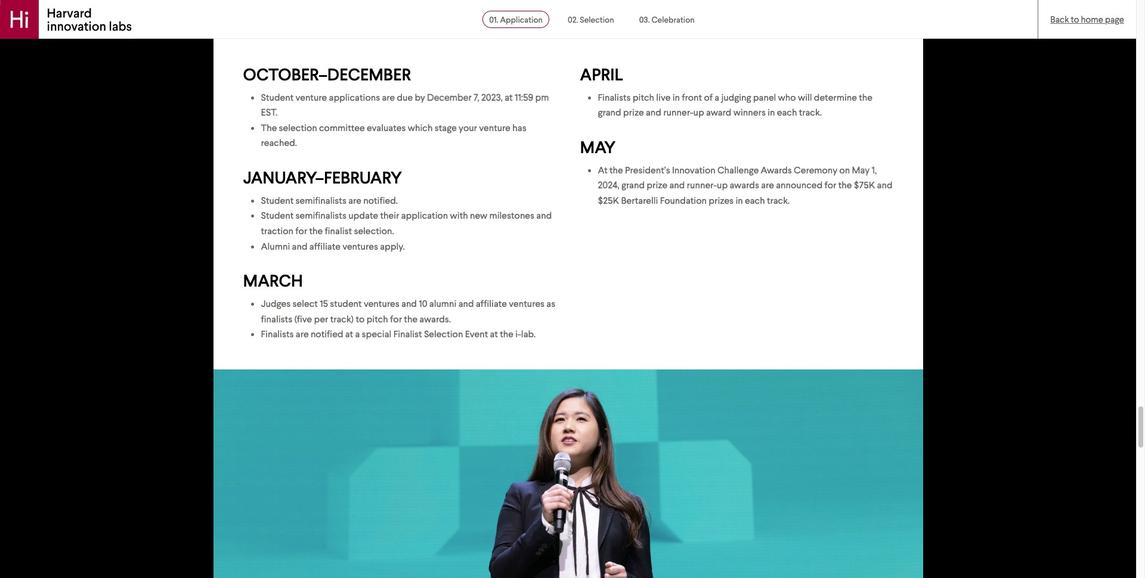 Task type: describe. For each thing, give the bounding box(es) containing it.
(five
[[294, 313, 312, 324]]

december
[[427, 91, 472, 102]]

december 7, 2023, at 11:59 pm est.
[[261, 91, 549, 118]]

for inside judges select 15 student ventures and 10 alumni and affiliate ventures as finalists (five per track) to pitch for the awards. finalists are notified at a special finalist selection event at the i-lab.
[[390, 313, 402, 324]]

application
[[500, 14, 543, 24]]

with
[[450, 210, 468, 221]]

grand inside finalists pitch live in front of a judging panel who will determine the grand prize and runner-up award winners in each track.
[[598, 106, 622, 118]]

the left i-
[[500, 328, 514, 340]]

back
[[1051, 14, 1070, 24]]

who
[[779, 91, 796, 102]]

track)
[[330, 313, 354, 324]]

3 student from the top
[[261, 210, 294, 221]]

pic
[[243, 4, 292, 45]]

which
[[408, 122, 433, 133]]

award
[[707, 106, 732, 118]]

home
[[1082, 14, 1104, 24]]

pm
[[536, 91, 549, 102]]

innovation
[[672, 164, 716, 175]]

as
[[547, 298, 556, 309]]

panel
[[754, 91, 777, 102]]

student for student semifinalists are notified. student semifinalists update their application with new milestones and traction for the finalist selection. alumni and affiliate ventures apply.
[[261, 194, 294, 206]]

,
[[618, 179, 620, 191]]

runner- inside finalists pitch live in front of a judging panel who will determine the grand prize and runner-up award winners in each track.
[[664, 106, 694, 118]]

their
[[380, 210, 399, 221]]

march
[[243, 270, 303, 291]]

january–february
[[243, 167, 402, 187]]

2 horizontal spatial in
[[768, 106, 775, 118]]

lab.
[[521, 328, 536, 340]]

announced
[[776, 179, 823, 191]]

finalists inside finalists pitch live in front of a judging panel who will determine the grand prize and runner-up award winners in each track.
[[598, 91, 631, 102]]

selection inside judges select 15 student ventures and 10 alumni and affiliate ventures as finalists (five per track) to pitch for the awards. finalists are notified at a special finalist selection event at the i-lab.
[[424, 328, 463, 340]]

president's
[[625, 164, 671, 175]]

new
[[470, 210, 488, 221]]

02. selection
[[568, 14, 614, 24]]

of
[[704, 91, 713, 102]]

10
[[419, 298, 428, 309]]

$25k
[[598, 194, 619, 206]]

ventures left the as
[[509, 298, 545, 309]]

are inside 'student semifinalists are notified. student semifinalists update their application with new milestones and traction for the finalist selection. alumni and affiliate ventures apply.'
[[349, 194, 362, 206]]

1,
[[872, 164, 877, 175]]

finalists inside judges select 15 student ventures and 10 alumni and affiliate ventures as finalists (five per track) to pitch for the awards. finalists are notified at a special finalist selection event at the i-lab.
[[261, 328, 294, 340]]

in inside , grand prize and runner-up awards are announced for the $75k and $25k bertarelli foundation prizes in each track.
[[736, 194, 743, 206]]

1 horizontal spatial at
[[490, 328, 498, 340]]

pitch inside finalists pitch live in front of a judging panel who will determine the grand prize and runner-up award winners in each track.
[[633, 91, 655, 102]]

stage
[[435, 122, 457, 133]]

will
[[798, 91, 813, 102]]

your
[[459, 122, 477, 133]]

finalist
[[394, 328, 422, 340]]

select
[[293, 298, 318, 309]]

due
[[397, 91, 413, 102]]

apply.
[[380, 240, 405, 252]]

prizes
[[709, 194, 734, 206]]

alumni
[[430, 298, 457, 309]]

traction
[[261, 225, 294, 236]]

runner- inside , grand prize and runner-up awards are announced for the $75k and $25k bertarelli foundation prizes in each track.
[[687, 179, 717, 191]]

selection
[[279, 122, 317, 133]]

reached.
[[261, 137, 297, 148]]

bertarelli
[[621, 194, 658, 206]]

april
[[580, 64, 623, 84]]

to inside judges select 15 student ventures and 10 alumni and affiliate ventures as finalists (five per track) to pitch for the awards. finalists are notified at a special finalist selection event at the i-lab.
[[356, 313, 365, 324]]

finalist
[[325, 225, 352, 236]]

0 horizontal spatial in
[[673, 91, 680, 102]]

may
[[580, 137, 616, 157]]

judging
[[722, 91, 752, 102]]

0 horizontal spatial at
[[345, 328, 353, 340]]

2024
[[598, 179, 618, 191]]

update
[[349, 210, 378, 221]]

celebration
[[652, 14, 695, 24]]

by
[[415, 91, 425, 102]]

committee
[[319, 122, 365, 133]]

judges select 15 student ventures and 10 alumni and affiliate ventures as finalists (five per track) to pitch for the awards. finalists are notified at a special finalist selection event at the i-lab.
[[261, 298, 556, 340]]

application
[[401, 210, 448, 221]]

the right 'at'
[[610, 164, 623, 175]]

selection.
[[354, 225, 394, 236]]

awards
[[761, 164, 792, 175]]

pitch inside judges select 15 student ventures and 10 alumni and affiliate ventures as finalists (five per track) to pitch for the awards. finalists are notified at a special finalist selection event at the i-lab.
[[367, 313, 388, 324]]

special
[[362, 328, 392, 340]]

01.
[[489, 14, 499, 24]]

on
[[840, 164, 851, 175]]

the inside finalists pitch live in front of a judging panel who will determine the grand prize and runner-up award winners in each track.
[[859, 91, 873, 102]]

at the president's innovation challenge awards ceremony on
[[598, 164, 852, 175]]



Task type: locate. For each thing, give the bounding box(es) containing it.
1 vertical spatial semifinalists
[[296, 210, 347, 221]]

affiliate up the event
[[476, 298, 507, 309]]

the
[[261, 122, 277, 133]]

ventures up special
[[364, 298, 400, 309]]

ventures inside 'student semifinalists are notified. student semifinalists update their application with new milestones and traction for the finalist selection. alumni and affiliate ventures apply.'
[[343, 240, 378, 252]]

1 horizontal spatial up
[[717, 179, 728, 191]]

0 horizontal spatial prize
[[624, 106, 644, 118]]

in down panel
[[768, 106, 775, 118]]

challenge
[[718, 164, 759, 175]]

selection down awards.
[[424, 328, 463, 340]]

the selection committee evaluates which stage your venture has reached.
[[261, 122, 527, 148]]

semifinalists up finalist
[[296, 210, 347, 221]]

venture left 'has'
[[479, 122, 511, 133]]

october–december
[[243, 64, 411, 84]]

0 horizontal spatial each
[[745, 194, 765, 206]]

prize inside , grand prize and runner-up awards are announced for the $75k and $25k bertarelli foundation prizes in each track.
[[647, 179, 668, 191]]

grand inside , grand prize and runner-up awards are announced for the $75k and $25k bertarelli foundation prizes in each track.
[[622, 179, 645, 191]]

awards
[[730, 179, 760, 191]]

each
[[777, 106, 798, 118], [745, 194, 765, 206]]

15
[[320, 298, 328, 309]]

1 vertical spatial prize
[[647, 179, 668, 191]]

awards.
[[420, 313, 451, 324]]

03. celebration
[[639, 14, 695, 24]]

ceremony
[[794, 164, 838, 175]]

to right track)
[[356, 313, 365, 324]]

1 vertical spatial venture
[[479, 122, 511, 133]]

at left 11:59
[[505, 91, 513, 102]]

the inside 'student semifinalists are notified. student semifinalists update their application with new milestones and traction for the finalist selection. alumni and affiliate ventures apply.'
[[309, 225, 323, 236]]

0 vertical spatial for
[[825, 179, 837, 191]]

at
[[598, 164, 608, 175]]

student
[[261, 91, 294, 102], [261, 194, 294, 206], [261, 210, 294, 221]]

0 vertical spatial venture
[[296, 91, 327, 102]]

0 horizontal spatial a
[[355, 328, 360, 340]]

1 horizontal spatial in
[[736, 194, 743, 206]]

are inside , grand prize and runner-up awards are announced for the $75k and $25k bertarelli foundation prizes in each track.
[[762, 179, 775, 191]]

0 vertical spatial student
[[261, 91, 294, 102]]

2023,
[[482, 91, 503, 102]]

semifinalists down january–february
[[296, 194, 347, 206]]

0 horizontal spatial venture
[[296, 91, 327, 102]]

and inside finalists pitch live in front of a judging panel who will determine the grand prize and runner-up award winners in each track.
[[646, 106, 662, 118]]

grand
[[598, 106, 622, 118], [622, 179, 645, 191]]

may
[[852, 164, 870, 175]]

prize up president's
[[624, 106, 644, 118]]

1 horizontal spatial track.
[[799, 106, 822, 118]]

to
[[1072, 14, 1080, 24], [356, 313, 365, 324]]

0 horizontal spatial pitch
[[367, 313, 388, 324]]

runner-
[[664, 106, 694, 118], [687, 179, 717, 191]]

1 vertical spatial a
[[355, 328, 360, 340]]

alumni
[[261, 240, 290, 252]]

0 vertical spatial prize
[[624, 106, 644, 118]]

1 vertical spatial finalists
[[261, 328, 294, 340]]

2 vertical spatial for
[[390, 313, 402, 324]]

1 vertical spatial grand
[[622, 179, 645, 191]]

each down the "who"
[[777, 106, 798, 118]]

up up prizes at right top
[[717, 179, 728, 191]]

are left due
[[382, 91, 395, 102]]

for down the ceremony
[[825, 179, 837, 191]]

0 vertical spatial to
[[1072, 14, 1080, 24]]

0 vertical spatial semifinalists
[[296, 194, 347, 206]]

at right the event
[[490, 328, 498, 340]]

1 vertical spatial each
[[745, 194, 765, 206]]

11:59
[[515, 91, 534, 102]]

0 vertical spatial in
[[673, 91, 680, 102]]

foundation
[[660, 194, 707, 206]]

for inside , grand prize and runner-up awards are announced for the $75k and $25k bertarelli foundation prizes in each track.
[[825, 179, 837, 191]]

2 vertical spatial in
[[736, 194, 743, 206]]

in down awards
[[736, 194, 743, 206]]

for right traction
[[296, 225, 307, 236]]

finalists down finalists in the left bottom of the page
[[261, 328, 294, 340]]

finalists pitch live in front of a judging panel who will determine the grand prize and runner-up award winners in each track.
[[598, 91, 873, 118]]

ventures
[[343, 240, 378, 252], [364, 298, 400, 309], [509, 298, 545, 309]]

a left special
[[355, 328, 360, 340]]

back to home page link
[[1038, 0, 1137, 39]]

affiliate inside judges select 15 student ventures and 10 alumni and affiliate ventures as finalists (five per track) to pitch for the awards. finalists are notified at a special finalist selection event at the i-lab.
[[476, 298, 507, 309]]

judges
[[261, 298, 291, 309]]

for inside 'student semifinalists are notified. student semifinalists update their application with new milestones and traction for the finalist selection. alumni and affiliate ventures apply.'
[[296, 225, 307, 236]]

are inside judges select 15 student ventures and 10 alumni and affiliate ventures as finalists (five per track) to pitch for the awards. finalists are notified at a special finalist selection event at the i-lab.
[[296, 328, 309, 340]]

01. application
[[489, 14, 543, 24]]

are up update
[[349, 194, 362, 206]]

1 vertical spatial pitch
[[367, 313, 388, 324]]

1 horizontal spatial finalists
[[598, 91, 631, 102]]

0 vertical spatial a
[[715, 91, 720, 102]]

the inside , grand prize and runner-up awards are announced for the $75k and $25k bertarelli foundation prizes in each track.
[[839, 179, 852, 191]]

runner- down innovation
[[687, 179, 717, 191]]

student semifinalists are notified. student semifinalists update their application with new milestones and traction for the finalist selection. alumni and affiliate ventures apply.
[[261, 194, 552, 252]]

0 horizontal spatial up
[[694, 106, 705, 118]]

0 vertical spatial up
[[694, 106, 705, 118]]

$75k
[[854, 179, 876, 191]]

1 student from the top
[[261, 91, 294, 102]]

1 horizontal spatial selection
[[580, 14, 614, 24]]

pitch left live on the top of page
[[633, 91, 655, 102]]

1 horizontal spatial each
[[777, 106, 798, 118]]

to right back
[[1072, 14, 1080, 24]]

prize down president's
[[647, 179, 668, 191]]

a inside judges select 15 student ventures and 10 alumni and affiliate ventures as finalists (five per track) to pitch for the awards. finalists are notified at a special finalist selection event at the i-lab.
[[355, 328, 360, 340]]

0 vertical spatial track.
[[799, 106, 822, 118]]

notified
[[311, 328, 343, 340]]

ventures down selection.
[[343, 240, 378, 252]]

track.
[[799, 106, 822, 118], [767, 194, 790, 206]]

1 vertical spatial selection
[[424, 328, 463, 340]]

0 vertical spatial grand
[[598, 106, 622, 118]]

a right of
[[715, 91, 720, 102]]

at inside december 7, 2023, at 11:59 pm est.
[[505, 91, 513, 102]]

venture inside the selection committee evaluates which stage your venture has reached.
[[479, 122, 511, 133]]

the down on
[[839, 179, 852, 191]]

notified.
[[364, 194, 398, 206]]

1 horizontal spatial a
[[715, 91, 720, 102]]

winners
[[734, 106, 766, 118]]

0 vertical spatial selection
[[580, 14, 614, 24]]

the up 'finalist'
[[404, 313, 418, 324]]

0 horizontal spatial finalists
[[261, 328, 294, 340]]

in
[[673, 91, 680, 102], [768, 106, 775, 118], [736, 194, 743, 206]]

2 semifinalists from the top
[[296, 210, 347, 221]]

are down awards
[[762, 179, 775, 191]]

grand right ,
[[622, 179, 645, 191]]

0 horizontal spatial selection
[[424, 328, 463, 340]]

0 horizontal spatial track.
[[767, 194, 790, 206]]

front
[[682, 91, 702, 102]]

2 horizontal spatial for
[[825, 179, 837, 191]]

1 horizontal spatial pitch
[[633, 91, 655, 102]]

1 vertical spatial for
[[296, 225, 307, 236]]

03.
[[639, 14, 650, 24]]

0 horizontal spatial to
[[356, 313, 365, 324]]

up inside , grand prize and runner-up awards are announced for the $75k and $25k bertarelli foundation prizes in each track.
[[717, 179, 728, 191]]

1 horizontal spatial affiliate
[[476, 298, 507, 309]]

each inside , grand prize and runner-up awards are announced for the $75k and $25k bertarelli foundation prizes in each track.
[[745, 194, 765, 206]]

pic timeline
[[243, 4, 433, 45]]

0 vertical spatial finalists
[[598, 91, 631, 102]]

a inside finalists pitch live in front of a judging panel who will determine the grand prize and runner-up award winners in each track.
[[715, 91, 720, 102]]

2 horizontal spatial at
[[505, 91, 513, 102]]

1 horizontal spatial venture
[[479, 122, 511, 133]]

1 vertical spatial in
[[768, 106, 775, 118]]

up inside finalists pitch live in front of a judging panel who will determine the grand prize and runner-up award winners in each track.
[[694, 106, 705, 118]]

milestones
[[490, 210, 535, 221]]

pitch
[[633, 91, 655, 102], [367, 313, 388, 324]]

a
[[715, 91, 720, 102], [355, 328, 360, 340]]

prize
[[624, 106, 644, 118], [647, 179, 668, 191]]

track. down the announced
[[767, 194, 790, 206]]

the right determine
[[859, 91, 873, 102]]

per
[[314, 313, 328, 324]]

1 vertical spatial runner-
[[687, 179, 717, 191]]

track. inside , grand prize and runner-up awards are announced for the $75k and $25k bertarelli foundation prizes in each track.
[[767, 194, 790, 206]]

0 horizontal spatial for
[[296, 225, 307, 236]]

1 vertical spatial up
[[717, 179, 728, 191]]

grand up 'may'
[[598, 106, 622, 118]]

finalists down april
[[598, 91, 631, 102]]

finalists
[[261, 313, 293, 324]]

selection
[[580, 14, 614, 24], [424, 328, 463, 340]]

live
[[657, 91, 671, 102]]

the
[[859, 91, 873, 102], [610, 164, 623, 175], [839, 179, 852, 191], [309, 225, 323, 236], [404, 313, 418, 324], [500, 328, 514, 340]]

has
[[513, 122, 527, 133]]

1 semifinalists from the top
[[296, 194, 347, 206]]

1 horizontal spatial for
[[390, 313, 402, 324]]

track. inside finalists pitch live in front of a judging panel who will determine the grand prize and runner-up award winners in each track.
[[799, 106, 822, 118]]

in right live on the top of page
[[673, 91, 680, 102]]

event
[[465, 328, 488, 340]]

at
[[505, 91, 513, 102], [345, 328, 353, 340], [490, 328, 498, 340]]

may 1, 2024
[[598, 164, 877, 191]]

affiliate down finalist
[[310, 240, 341, 252]]

evaluates
[[367, 122, 406, 133]]

student for student venture applications are due by
[[261, 91, 294, 102]]

at down track)
[[345, 328, 353, 340]]

student
[[330, 298, 362, 309]]

for
[[825, 179, 837, 191], [296, 225, 307, 236], [390, 313, 402, 324]]

runner- down front
[[664, 106, 694, 118]]

each inside finalists pitch live in front of a judging panel who will determine the grand prize and runner-up award winners in each track.
[[777, 106, 798, 118]]

0 vertical spatial affiliate
[[310, 240, 341, 252]]

est.
[[261, 106, 278, 118]]

2 student from the top
[[261, 194, 294, 206]]

0 vertical spatial runner-
[[664, 106, 694, 118]]

up down front
[[694, 106, 705, 118]]

the left finalist
[[309, 225, 323, 236]]

selection right 02.
[[580, 14, 614, 24]]

1 vertical spatial student
[[261, 194, 294, 206]]

0 horizontal spatial affiliate
[[310, 240, 341, 252]]

1 vertical spatial to
[[356, 313, 365, 324]]

pitch up special
[[367, 313, 388, 324]]

1 horizontal spatial prize
[[647, 179, 668, 191]]

timeline
[[299, 4, 433, 45]]

02.
[[568, 14, 579, 24]]

for up 'finalist'
[[390, 313, 402, 324]]

0 vertical spatial pitch
[[633, 91, 655, 102]]

0 vertical spatial each
[[777, 106, 798, 118]]

affiliate inside 'student semifinalists are notified. student semifinalists update their application with new milestones and traction for the finalist selection. alumni and affiliate ventures apply.'
[[310, 240, 341, 252]]

finalists
[[598, 91, 631, 102], [261, 328, 294, 340]]

determine
[[814, 91, 858, 102]]

1 horizontal spatial to
[[1072, 14, 1080, 24]]

student venture applications are due by
[[261, 91, 425, 102]]

2 vertical spatial student
[[261, 210, 294, 221]]

1 vertical spatial affiliate
[[476, 298, 507, 309]]

back to home page
[[1051, 14, 1125, 24]]

page
[[1106, 14, 1125, 24]]

harvard innovation labs image
[[0, 0, 132, 39]]

i-
[[516, 328, 521, 340]]

prize inside finalists pitch live in front of a judging panel who will determine the grand prize and runner-up award winners in each track.
[[624, 106, 644, 118]]

, grand prize and runner-up awards are announced for the $75k and $25k bertarelli foundation prizes in each track.
[[598, 179, 893, 206]]

venture down october–december
[[296, 91, 327, 102]]

are down (five
[[296, 328, 309, 340]]

1 vertical spatial track.
[[767, 194, 790, 206]]

each down awards
[[745, 194, 765, 206]]

track. down will
[[799, 106, 822, 118]]



Task type: vqa. For each thing, say whether or not it's contained in the screenshot.
measured
no



